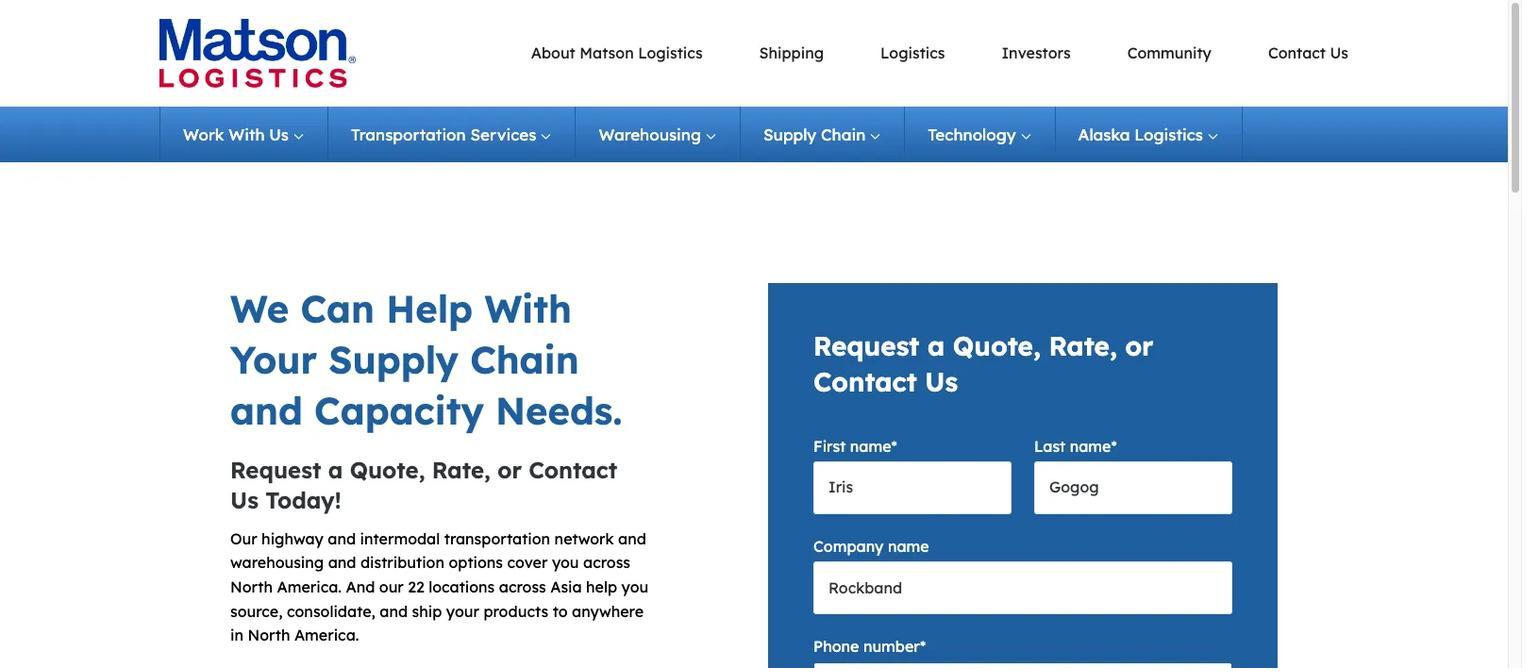 Task type: vqa. For each thing, say whether or not it's contained in the screenshot.
the rightmost 'With'
yes



Task type: locate. For each thing, give the bounding box(es) containing it.
contact
[[1269, 43, 1326, 62], [814, 365, 917, 398], [529, 456, 618, 484]]

capacity
[[314, 387, 484, 434]]

None text field
[[1035, 462, 1233, 514]]

you
[[552, 554, 579, 572], [622, 578, 649, 597]]

* for phone number
[[920, 638, 926, 656]]

you up asia
[[552, 554, 579, 572]]

2 horizontal spatial *
[[1112, 437, 1117, 456]]

supply up capacity
[[329, 336, 459, 383]]

us
[[1331, 43, 1349, 62], [269, 124, 289, 144], [925, 365, 958, 398], [230, 487, 259, 515]]

0 horizontal spatial contact
[[529, 456, 618, 484]]

north down source,
[[248, 626, 290, 645]]

logistics link
[[881, 43, 945, 62]]

a for request a quote, rate, or contact us today!
[[328, 456, 343, 484]]

rate, inside request a quote, rate, or contact us today!
[[432, 456, 491, 484]]

last name *
[[1035, 437, 1117, 456]]

chain inside we can help with your supply chain and capacity needs.
[[470, 336, 579, 383]]

and right highway
[[328, 529, 356, 548]]

rate, inside request a quote, rate, or contact us
[[1049, 329, 1118, 363]]

menu containing about matson logistics
[[396, 41, 1349, 65]]

0 vertical spatial a
[[928, 329, 945, 363]]

america. up the consolidate,
[[277, 578, 342, 597]]

with inside we can help with your supply chain and capacity needs.
[[485, 285, 572, 332]]

supply inside "link"
[[764, 124, 817, 144]]

a inside request a quote, rate, or contact us
[[928, 329, 945, 363]]

0 vertical spatial or
[[1126, 329, 1154, 363]]

1 vertical spatial menu
[[160, 107, 1243, 162]]

or inside request a quote, rate, or contact us today!
[[498, 456, 522, 484]]

distribution
[[361, 554, 445, 572]]

source,
[[230, 602, 283, 621]]

0 horizontal spatial logistics
[[638, 43, 703, 62]]

1 horizontal spatial request
[[814, 329, 920, 363]]

quote, for request a quote, rate, or contact us
[[953, 329, 1041, 363]]

quote,
[[953, 329, 1041, 363], [350, 456, 425, 484]]

request for request a quote, rate, or contact us today!
[[230, 456, 321, 484]]

logistics
[[638, 43, 703, 62], [881, 43, 945, 62], [1135, 124, 1204, 144]]

* for first name
[[892, 437, 898, 456]]

0 horizontal spatial request
[[230, 456, 321, 484]]

warehousing
[[599, 124, 701, 144]]

2 horizontal spatial logistics
[[1135, 124, 1204, 144]]

1 vertical spatial across
[[499, 578, 546, 597]]

1 horizontal spatial quote,
[[953, 329, 1041, 363]]

alaska logistics link
[[1056, 107, 1243, 162]]

0 horizontal spatial you
[[552, 554, 579, 572]]

name
[[850, 437, 892, 456], [1070, 437, 1112, 456], [888, 537, 930, 556]]

1 horizontal spatial chain
[[821, 124, 866, 144]]

highway
[[262, 529, 324, 548]]

1 vertical spatial supply
[[329, 336, 459, 383]]

work with us
[[183, 124, 289, 144]]

1 vertical spatial request
[[230, 456, 321, 484]]

1 vertical spatial chain
[[470, 336, 579, 383]]

* for last name
[[1112, 437, 1117, 456]]

1 vertical spatial contact
[[814, 365, 917, 398]]

request inside request a quote, rate, or contact us
[[814, 329, 920, 363]]

supply down shipping
[[764, 124, 817, 144]]

request inside request a quote, rate, or contact us today!
[[230, 456, 321, 484]]

contact inside request a quote, rate, or contact us today!
[[529, 456, 618, 484]]

shipping
[[759, 43, 824, 62]]

0 horizontal spatial rate,
[[432, 456, 491, 484]]

1 horizontal spatial with
[[485, 285, 572, 332]]

transportation services link
[[329, 107, 576, 162]]

* right last
[[1112, 437, 1117, 456]]

number
[[864, 638, 920, 656]]

across up help
[[583, 554, 631, 572]]

north up source,
[[230, 578, 273, 597]]

1 vertical spatial quote,
[[350, 456, 425, 484]]

quote, inside request a quote, rate, or contact us today!
[[350, 456, 425, 484]]

and down your
[[230, 387, 303, 434]]

1 horizontal spatial or
[[1126, 329, 1154, 363]]

can
[[301, 285, 375, 332]]

about matson logistics link
[[531, 43, 703, 62]]

0 horizontal spatial with
[[229, 124, 265, 144]]

* right first
[[892, 437, 898, 456]]

across down cover
[[499, 578, 546, 597]]

menu
[[396, 41, 1349, 65], [160, 107, 1243, 162]]

rate,
[[1049, 329, 1118, 363], [432, 456, 491, 484]]

1 vertical spatial or
[[498, 456, 522, 484]]

*
[[892, 437, 898, 456], [1112, 437, 1117, 456], [920, 638, 926, 656]]

0 vertical spatial america.
[[277, 578, 342, 597]]

0 vertical spatial quote,
[[953, 329, 1041, 363]]

quote, inside request a quote, rate, or contact us
[[953, 329, 1041, 363]]

name for last name
[[1070, 437, 1112, 456]]

0 vertical spatial chain
[[821, 124, 866, 144]]

a
[[928, 329, 945, 363], [328, 456, 343, 484]]

0 horizontal spatial or
[[498, 456, 522, 484]]

north
[[230, 578, 273, 597], [248, 626, 290, 645]]

0 horizontal spatial chain
[[470, 336, 579, 383]]

Company name text field
[[814, 562, 1233, 615]]

america.
[[277, 578, 342, 597], [294, 626, 359, 645]]

name right first
[[850, 437, 892, 456]]

0 vertical spatial you
[[552, 554, 579, 572]]

1 horizontal spatial contact
[[814, 365, 917, 398]]

about matson logistics
[[531, 43, 703, 62]]

1 horizontal spatial *
[[920, 638, 926, 656]]

request
[[814, 329, 920, 363], [230, 456, 321, 484]]

0 vertical spatial rate,
[[1049, 329, 1118, 363]]

locations
[[429, 578, 495, 597]]

* right phone
[[920, 638, 926, 656]]

name right last
[[1070, 437, 1112, 456]]

0 vertical spatial contact
[[1269, 43, 1326, 62]]

or inside request a quote, rate, or contact us
[[1126, 329, 1154, 363]]

work with us link
[[160, 107, 329, 162]]

and
[[230, 387, 303, 434], [328, 529, 356, 548], [618, 529, 647, 548], [328, 554, 356, 572], [380, 602, 408, 621]]

america. down the consolidate,
[[294, 626, 359, 645]]

you right help
[[622, 578, 649, 597]]

community link
[[1128, 43, 1212, 62]]

1 vertical spatial america.
[[294, 626, 359, 645]]

None text field
[[814, 462, 1012, 514]]

to
[[553, 602, 568, 621]]

1 horizontal spatial rate,
[[1049, 329, 1118, 363]]

22
[[408, 578, 425, 597]]

contact us link
[[1269, 43, 1349, 62]]

supply inside we can help with your supply chain and capacity needs.
[[329, 336, 459, 383]]

we can help with your supply chain and capacity needs.
[[230, 285, 622, 434]]

0 horizontal spatial supply
[[329, 336, 459, 383]]

last
[[1035, 437, 1066, 456]]

supply
[[764, 124, 817, 144], [329, 336, 459, 383]]

None telephone field
[[814, 662, 1233, 668]]

1 vertical spatial a
[[328, 456, 343, 484]]

first name *
[[814, 437, 898, 456]]

2 vertical spatial contact
[[529, 456, 618, 484]]

matson
[[580, 43, 634, 62]]

or for request a quote, rate, or contact us today!
[[498, 456, 522, 484]]

0 vertical spatial request
[[814, 329, 920, 363]]

0 vertical spatial across
[[583, 554, 631, 572]]

name for first name
[[850, 437, 892, 456]]

0 horizontal spatial a
[[328, 456, 343, 484]]

or
[[1126, 329, 1154, 363], [498, 456, 522, 484]]

anywhere
[[572, 602, 644, 621]]

help
[[586, 578, 617, 597]]

services
[[471, 124, 537, 144]]

across
[[583, 554, 631, 572], [499, 578, 546, 597]]

1 vertical spatial rate,
[[432, 456, 491, 484]]

chain
[[821, 124, 866, 144], [470, 336, 579, 383]]

1 vertical spatial with
[[485, 285, 572, 332]]

and down our
[[380, 602, 408, 621]]

contact inside request a quote, rate, or contact us
[[814, 365, 917, 398]]

request a quote, rate, or contact us
[[814, 329, 1154, 398]]

1 horizontal spatial supply
[[764, 124, 817, 144]]

0 vertical spatial menu
[[396, 41, 1349, 65]]

0 horizontal spatial quote,
[[350, 456, 425, 484]]

0 vertical spatial supply
[[764, 124, 817, 144]]

logistics inside the alaska logistics link
[[1135, 124, 1204, 144]]

a inside request a quote, rate, or contact us today!
[[328, 456, 343, 484]]

0 horizontal spatial *
[[892, 437, 898, 456]]

warehousing
[[230, 554, 324, 572]]

1 horizontal spatial a
[[928, 329, 945, 363]]

1 horizontal spatial you
[[622, 578, 649, 597]]

with
[[229, 124, 265, 144], [485, 285, 572, 332]]



Task type: describe. For each thing, give the bounding box(es) containing it.
2 horizontal spatial contact
[[1269, 43, 1326, 62]]

your
[[446, 602, 479, 621]]

needs.
[[496, 387, 622, 434]]

us inside request a quote, rate, or contact us
[[925, 365, 958, 398]]

name right company
[[888, 537, 930, 556]]

investors
[[1002, 43, 1071, 62]]

0 horizontal spatial across
[[499, 578, 546, 597]]

transportation
[[351, 124, 466, 144]]

consolidate,
[[287, 602, 376, 621]]

1 vertical spatial north
[[248, 626, 290, 645]]

asia
[[551, 578, 582, 597]]

network
[[555, 529, 614, 548]]

request a quote, rate, or contact us today!
[[230, 456, 618, 515]]

and inside we can help with your supply chain and capacity needs.
[[230, 387, 303, 434]]

first
[[814, 437, 846, 456]]

rate, for request a quote, rate, or contact us
[[1049, 329, 1118, 363]]

chain inside "link"
[[821, 124, 866, 144]]

we
[[230, 285, 289, 332]]

and
[[346, 578, 375, 597]]

shipping link
[[759, 43, 824, 62]]

supply chain link
[[741, 107, 906, 162]]

alaska logistics
[[1079, 124, 1204, 144]]

supply chain
[[764, 124, 866, 144]]

phone number *
[[814, 638, 926, 656]]

in
[[230, 626, 244, 645]]

your
[[230, 336, 317, 383]]

warehousing link
[[576, 107, 741, 162]]

and right network
[[618, 529, 647, 548]]

cover
[[507, 554, 548, 572]]

ship
[[412, 602, 442, 621]]

community
[[1128, 43, 1212, 62]]

contact for request a quote, rate, or contact us today!
[[529, 456, 618, 484]]

transportation services
[[351, 124, 537, 144]]

1 vertical spatial you
[[622, 578, 649, 597]]

quote, for request a quote, rate, or contact us today!
[[350, 456, 425, 484]]

phone
[[814, 638, 859, 656]]

investors link
[[1002, 43, 1071, 62]]

technology link
[[906, 107, 1056, 162]]

our
[[230, 529, 257, 548]]

or for request a quote, rate, or contact us
[[1126, 329, 1154, 363]]

1 horizontal spatial across
[[583, 554, 631, 572]]

company name
[[814, 537, 930, 556]]

0 vertical spatial north
[[230, 578, 273, 597]]

contact for request a quote, rate, or contact us
[[814, 365, 917, 398]]

about
[[531, 43, 576, 62]]

menu containing work with us
[[160, 107, 1243, 162]]

contact us
[[1269, 43, 1349, 62]]

today!
[[266, 487, 341, 515]]

rate, for request a quote, rate, or contact us today!
[[432, 456, 491, 484]]

us inside request a quote, rate, or contact us today!
[[230, 487, 259, 515]]

1 horizontal spatial logistics
[[881, 43, 945, 62]]

request for request a quote, rate, or contact us
[[814, 329, 920, 363]]

our
[[379, 578, 404, 597]]

company
[[814, 537, 884, 556]]

options
[[449, 554, 503, 572]]

help
[[386, 285, 473, 332]]

alaska
[[1079, 124, 1130, 144]]

products
[[484, 602, 549, 621]]

transportation
[[444, 529, 550, 548]]

work
[[183, 124, 224, 144]]

0 vertical spatial with
[[229, 124, 265, 144]]

intermodal
[[360, 529, 440, 548]]

a for request a quote, rate, or contact us
[[928, 329, 945, 363]]

our highway and intermodal transportation network and warehousing and distribution options cover you across north america. and our 22 locations across asia help you source, consolidate, and ship your products to anywhere in north america.
[[230, 529, 649, 645]]

technology
[[928, 124, 1016, 144]]

and up the and
[[328, 554, 356, 572]]



